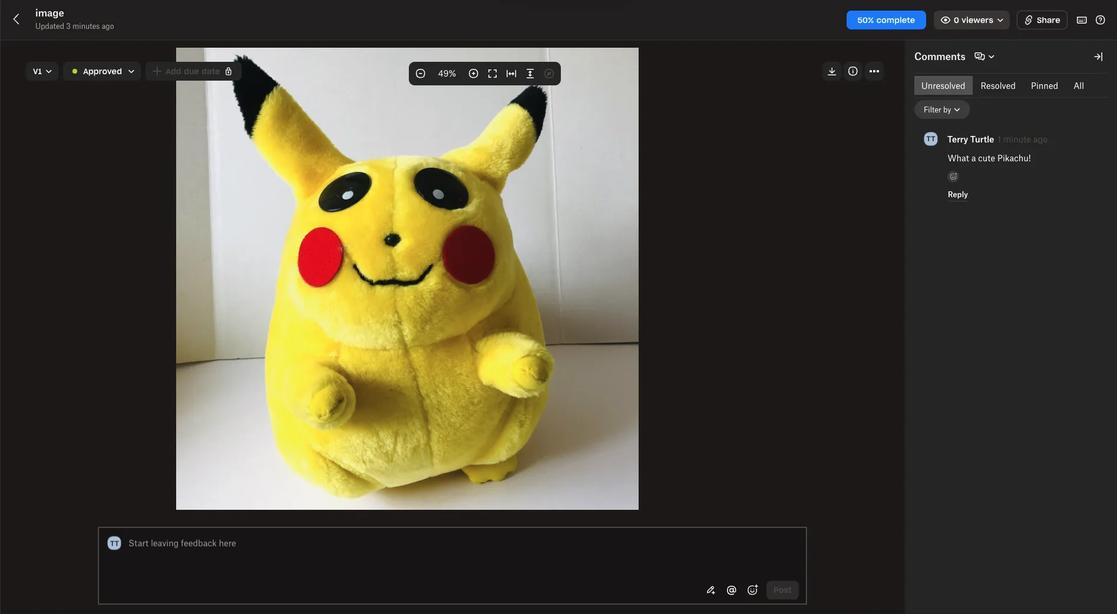 Task type: vqa. For each thing, say whether or not it's contained in the screenshot.
SHOW DRAWING TOOLS 'image'
yes



Task type: describe. For each thing, give the bounding box(es) containing it.
share button
[[1018, 11, 1068, 29]]

feedback
[[181, 539, 217, 549]]

pinned button
[[1025, 76, 1066, 95]]

turtle
[[971, 134, 995, 144]]

pikachu!
[[998, 153, 1032, 163]]

start
[[129, 539, 149, 549]]

a
[[972, 153, 977, 163]]

minute
[[1004, 134, 1032, 144]]

updated
[[35, 22, 64, 30]]

mention button image
[[725, 584, 740, 598]]

image
[[35, 7, 64, 19]]

comments
[[915, 51, 966, 62]]

fit to width image
[[505, 67, 519, 81]]

v1 button
[[26, 62, 58, 81]]

leaving
[[151, 539, 179, 549]]

keyboard shortcuts image
[[1076, 13, 1090, 27]]

here
[[219, 539, 236, 549]]

ago for terry turtle
[[1034, 134, 1048, 144]]

fit to height image
[[524, 67, 538, 81]]

1 horizontal spatial add emoji image
[[949, 172, 959, 181]]

filter by button
[[915, 100, 971, 119]]

tab list containing unresolved
[[915, 76, 1092, 95]]

1
[[998, 134, 1002, 144]]

viewers
[[962, 15, 994, 25]]

terry turtle 1 minute ago
[[948, 134, 1048, 144]]

50%
[[858, 15, 875, 25]]

approved button
[[63, 62, 141, 81]]

3
[[66, 22, 71, 30]]

minutes
[[73, 22, 100, 30]]



Task type: locate. For each thing, give the bounding box(es) containing it.
None text field
[[129, 537, 800, 550]]

complete
[[877, 15, 916, 25]]

tt
[[927, 135, 936, 143], [110, 540, 119, 548]]

show drawing tools image
[[705, 584, 719, 598]]

0 vertical spatial ago
[[102, 22, 114, 30]]

tt left start
[[110, 540, 119, 548]]

0 vertical spatial add emoji image
[[949, 172, 959, 181]]

unresolved button
[[915, 76, 973, 95]]

image updated 3 minutes ago
[[35, 7, 114, 30]]

ago
[[102, 22, 114, 30], [1034, 134, 1048, 144]]

reply button
[[949, 188, 969, 202]]

by
[[944, 105, 952, 114]]

filter by
[[925, 105, 952, 114]]

reply
[[949, 190, 969, 199]]

cute
[[979, 153, 996, 163]]

0 vertical spatial tt
[[927, 135, 936, 143]]

0 horizontal spatial add emoji image
[[746, 584, 760, 598]]

start leaving feedback here
[[129, 539, 236, 549]]

tab list
[[915, 76, 1092, 95]]

unresolved
[[922, 80, 966, 91]]

add emoji image right mention button image
[[746, 584, 760, 598]]

ago inside image updated 3 minutes ago
[[102, 22, 114, 30]]

50% complete
[[858, 15, 916, 25]]

tt left terry
[[927, 135, 936, 143]]

0 viewers button
[[935, 11, 1011, 29]]

1 vertical spatial tt
[[110, 540, 119, 548]]

approved
[[83, 66, 122, 76]]

toggle fullscreen image
[[486, 67, 500, 81]]

share
[[1038, 15, 1061, 25]]

0 horizontal spatial tt
[[110, 540, 119, 548]]

add emoji image up 'reply' in the right of the page
[[949, 172, 959, 181]]

ago for image
[[102, 22, 114, 30]]

1 vertical spatial add emoji image
[[746, 584, 760, 598]]

0 viewers
[[955, 15, 994, 25]]

resolved
[[981, 80, 1017, 91]]

what a cute pikachu!
[[948, 153, 1032, 163]]

0 horizontal spatial ago
[[102, 22, 114, 30]]

1 horizontal spatial tt
[[927, 135, 936, 143]]

ago right minute
[[1034, 134, 1048, 144]]

all button
[[1067, 76, 1092, 95]]

what
[[948, 153, 970, 163]]

filter
[[925, 105, 942, 114]]

1 horizontal spatial ago
[[1034, 134, 1048, 144]]

ago right minutes
[[102, 22, 114, 30]]

50% complete button
[[847, 11, 927, 29]]

1 vertical spatial ago
[[1034, 134, 1048, 144]]

v1
[[33, 66, 42, 76]]

resolved button
[[974, 76, 1024, 95]]

terry
[[948, 134, 969, 144]]

pinned
[[1032, 80, 1059, 91]]

add emoji image
[[949, 172, 959, 181], [746, 584, 760, 598]]

hide sidebar image
[[1092, 50, 1106, 64]]

0
[[955, 15, 960, 25]]

all
[[1074, 80, 1085, 91]]



